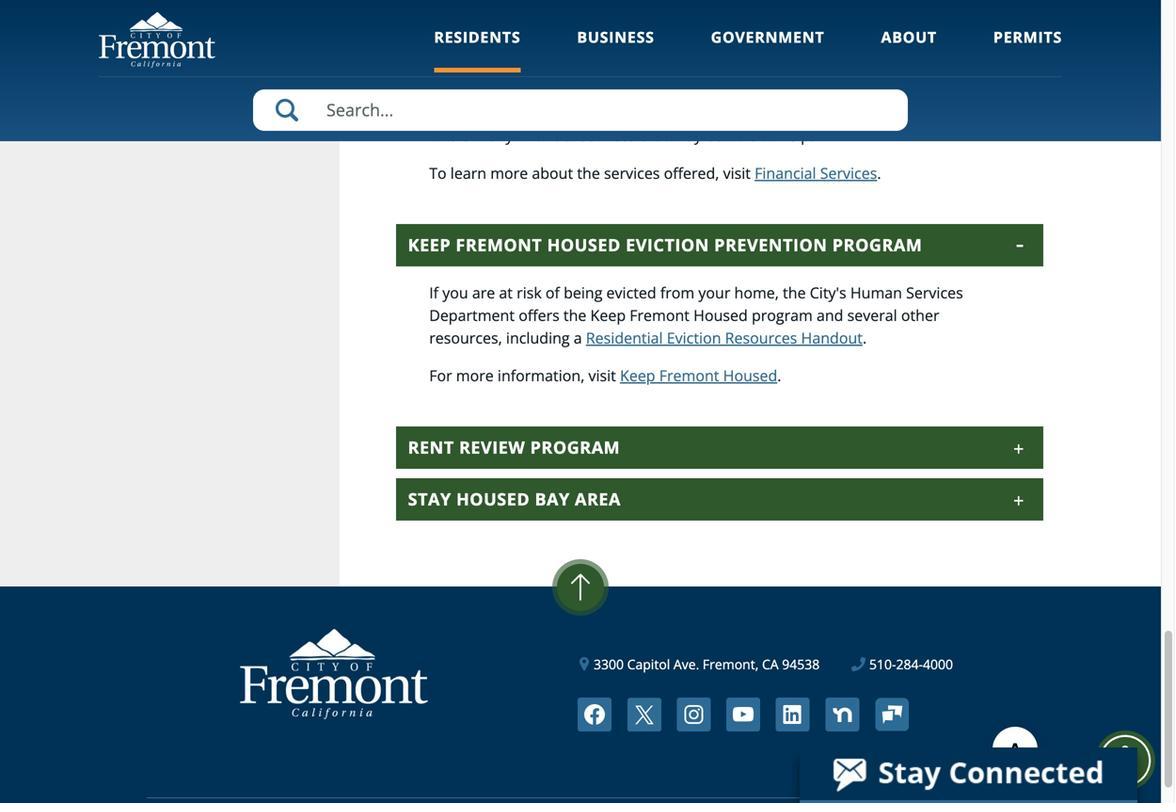 Task type: describe. For each thing, give the bounding box(es) containing it.
information,
[[498, 365, 585, 385]]

are for services
[[472, 103, 495, 123]]

tab list inside columnusercontrol3 main content
[[396, 44, 1044, 521]]

3300
[[594, 655, 624, 673]]

510-284-4000
[[870, 655, 954, 673]]

government
[[711, 27, 825, 47]]

be
[[706, 125, 724, 145]]

help.
[[780, 125, 815, 145]]

the right about on the top left of the page
[[577, 163, 601, 183]]

fremont inside if you are at risk of being evicted from your home, the city's human services department offers the keep fremont housed program and several other resources, including a
[[630, 305, 690, 325]]

eviction
[[626, 233, 710, 257]]

if for financial
[[430, 103, 439, 123]]

1 vertical spatial fremont
[[660, 365, 720, 385]]

services inside if you are at risk of becoming homeless, the city's human services department offers many financial services that may be able to help.
[[580, 125, 636, 145]]

about
[[882, 27, 938, 47]]

evicted
[[607, 282, 657, 303]]

1 horizontal spatial program
[[833, 233, 923, 257]]

government link
[[711, 27, 825, 73]]

offered,
[[664, 163, 720, 183]]

3300 capitol ave. fremont, ca 94538
[[594, 655, 820, 673]]

offers inside if you are at risk of being evicted from your home, the city's human services department offers the keep fremont housed program and several other resources, including a
[[519, 305, 560, 325]]

0 vertical spatial more
[[491, 163, 528, 183]]

Search text field
[[253, 89, 909, 131]]

home,
[[735, 282, 780, 303]]

footer my icon image
[[876, 698, 910, 731]]

of for services
[[546, 103, 560, 123]]

offers inside if you are at risk of becoming homeless, the city's human services department offers many financial services that may be able to help.
[[430, 125, 471, 145]]

rent
[[408, 436, 455, 459]]

1 vertical spatial keep
[[621, 365, 656, 385]]

resources,
[[430, 328, 503, 348]]

financial
[[517, 125, 576, 145]]

1 horizontal spatial housed
[[548, 233, 621, 257]]

if for keep
[[430, 282, 439, 303]]

510-284-4000 link
[[852, 654, 954, 674]]

city's inside if you are at risk of becoming homeless, the city's human services department offers many financial services that may be able to help.
[[739, 103, 776, 123]]

and
[[817, 305, 844, 325]]

being
[[564, 282, 603, 303]]

services inside if you are at risk of becoming homeless, the city's human services department offers many financial services that may be able to help.
[[836, 103, 893, 123]]

to
[[762, 125, 776, 145]]

fremont
[[456, 233, 543, 257]]

1 vertical spatial services
[[604, 163, 660, 183]]

keep fremont housed eviction prevention program
[[408, 233, 923, 257]]

becoming
[[564, 103, 633, 123]]

columnusercontrol3 main content
[[340, 0, 1063, 587]]

business
[[577, 27, 655, 47]]

may
[[672, 125, 702, 145]]

that
[[640, 125, 669, 145]]

services
[[510, 54, 590, 77]]

94538
[[783, 655, 820, 673]]

residential eviction resources handout link
[[586, 328, 863, 348]]

learn
[[451, 163, 487, 183]]

1 vertical spatial services
[[821, 163, 878, 183]]

risk for services
[[517, 103, 542, 123]]

residents link
[[434, 27, 521, 73]]

residential
[[586, 328, 663, 348]]

financial services
[[408, 54, 590, 77]]

510-
[[870, 655, 897, 673]]

the up "a"
[[564, 305, 587, 325]]

0 horizontal spatial visit
[[589, 365, 617, 385]]

eviction
[[667, 328, 722, 348]]

about link
[[882, 27, 938, 73]]

for
[[430, 365, 453, 385]]

1 horizontal spatial visit
[[724, 163, 751, 183]]

3300 capitol ave. fremont, ca 94538 link
[[580, 654, 820, 674]]

footer fb icon image
[[578, 698, 612, 732]]

284-
[[897, 655, 924, 673]]

several
[[848, 305, 898, 325]]

stay housed bay area
[[408, 488, 621, 511]]

at for fremont
[[499, 282, 513, 303]]

human inside if you are at risk of becoming homeless, the city's human services department offers many financial services that may be able to help.
[[780, 103, 832, 123]]

of for fremont
[[546, 282, 560, 303]]

to
[[430, 163, 447, 183]]

services inside if you are at risk of being evicted from your home, the city's human services department offers the keep fremont housed program and several other resources, including a
[[907, 282, 964, 303]]

capitol
[[628, 655, 671, 673]]

if you are at risk of being evicted from your home, the city's human services department offers the keep fremont housed program and several other resources, including a
[[430, 282, 964, 348]]

handout
[[802, 328, 863, 348]]

rent review program
[[408, 436, 621, 459]]

you for keep
[[443, 282, 469, 303]]



Task type: locate. For each thing, give the bounding box(es) containing it.
housed
[[548, 233, 621, 257], [457, 488, 530, 511]]

1 vertical spatial you
[[443, 282, 469, 303]]

the up program
[[783, 282, 806, 303]]

. down 'resources'
[[778, 365, 782, 385]]

stay connected image
[[800, 748, 1136, 800]]

of left 'being'
[[546, 282, 560, 303]]

1 vertical spatial of
[[546, 282, 560, 303]]

tab list
[[396, 44, 1044, 521]]

department inside if you are at risk of becoming homeless, the city's human services department offers many financial services that may be able to help.
[[897, 103, 982, 123]]

fremont down from
[[630, 305, 690, 325]]

financial
[[408, 54, 505, 77]]

if inside if you are at risk of becoming homeless, the city's human services department offers many financial services that may be able to help.
[[430, 103, 439, 123]]

offers up to at left
[[430, 125, 471, 145]]

area
[[575, 488, 621, 511]]

from
[[661, 282, 695, 303]]

2 vertical spatial .
[[778, 365, 782, 385]]

are
[[472, 103, 495, 123], [472, 282, 495, 303]]

1 horizontal spatial offers
[[519, 305, 560, 325]]

human
[[780, 103, 832, 123], [851, 282, 903, 303]]

1 vertical spatial housed
[[724, 365, 778, 385]]

1 vertical spatial human
[[851, 282, 903, 303]]

2 vertical spatial services
[[907, 282, 964, 303]]

at for services
[[499, 103, 513, 123]]

fremont down eviction
[[660, 365, 720, 385]]

residential eviction resources handout .
[[586, 328, 867, 348]]

1 vertical spatial at
[[499, 282, 513, 303]]

1 vertical spatial .
[[863, 328, 867, 348]]

0 horizontal spatial department
[[430, 305, 515, 325]]

2 you from the top
[[443, 282, 469, 303]]

1 vertical spatial offers
[[519, 305, 560, 325]]

1 you from the top
[[443, 103, 469, 123]]

0 vertical spatial you
[[443, 103, 469, 123]]

services up other
[[907, 282, 964, 303]]

1 vertical spatial housed
[[457, 488, 530, 511]]

keep fremont housed link
[[621, 365, 778, 385]]

0 horizontal spatial program
[[531, 436, 621, 459]]

including
[[506, 328, 570, 348]]

2 if from the top
[[430, 282, 439, 303]]

1 horizontal spatial city's
[[810, 282, 847, 303]]

city's
[[739, 103, 776, 123], [810, 282, 847, 303]]

0 vertical spatial if
[[430, 103, 439, 123]]

are up many
[[472, 103, 495, 123]]

city's up to
[[739, 103, 776, 123]]

risk inside if you are at risk of being evicted from your home, the city's human services department offers the keep fremont housed program and several other resources, including a
[[517, 282, 542, 303]]

housed up 'being'
[[548, 233, 621, 257]]

0 vertical spatial visit
[[724, 163, 751, 183]]

financial services link
[[755, 163, 878, 183]]

0 horizontal spatial offers
[[430, 125, 471, 145]]

the
[[712, 103, 735, 123], [577, 163, 601, 183], [783, 282, 806, 303], [564, 305, 587, 325]]

more right for
[[456, 365, 494, 385]]

department up "resources,"
[[430, 305, 515, 325]]

residents
[[434, 27, 521, 47]]

visit down residential
[[589, 365, 617, 385]]

1 vertical spatial department
[[430, 305, 515, 325]]

ca
[[763, 655, 779, 673]]

1 risk from the top
[[517, 103, 542, 123]]

program
[[833, 233, 923, 257], [531, 436, 621, 459]]

department
[[897, 103, 982, 123], [430, 305, 515, 325]]

services down that
[[604, 163, 660, 183]]

1 vertical spatial more
[[456, 365, 494, 385]]

are up "resources,"
[[472, 282, 495, 303]]

resources
[[726, 328, 798, 348]]

footer li icon image
[[777, 698, 810, 732]]

risk inside if you are at risk of becoming homeless, the city's human services department offers many financial services that may be able to help.
[[517, 103, 542, 123]]

visit
[[724, 163, 751, 183], [589, 365, 617, 385]]

a
[[574, 328, 582, 348]]

footer ig icon image
[[677, 698, 711, 732]]

of
[[546, 103, 560, 123], [546, 282, 560, 303]]

if
[[430, 103, 439, 123], [430, 282, 439, 303]]

are inside if you are at risk of being evicted from your home, the city's human services department offers the keep fremont housed program and several other resources, including a
[[472, 282, 495, 303]]

financial
[[755, 163, 817, 183]]

you
[[443, 103, 469, 123], [443, 282, 469, 303]]

about
[[532, 163, 574, 183]]

housed down 'resources'
[[724, 365, 778, 385]]

1 horizontal spatial .
[[863, 328, 867, 348]]

fremont,
[[703, 655, 759, 673]]

you inside if you are at risk of becoming homeless, the city's human services department offers many financial services that may be able to help.
[[443, 103, 469, 123]]

0 horizontal spatial human
[[780, 103, 832, 123]]

1 at from the top
[[499, 103, 513, 123]]

risk for fremont
[[517, 282, 542, 303]]

0 vertical spatial program
[[833, 233, 923, 257]]

0 vertical spatial city's
[[739, 103, 776, 123]]

0 vertical spatial services
[[836, 103, 893, 123]]

at inside if you are at risk of being evicted from your home, the city's human services department offers the keep fremont housed program and several other resources, including a
[[499, 282, 513, 303]]

services down becoming
[[580, 125, 636, 145]]

. down several
[[863, 328, 867, 348]]

0 vertical spatial offers
[[430, 125, 471, 145]]

city's inside if you are at risk of being evicted from your home, the city's human services department offers the keep fremont housed program and several other resources, including a
[[810, 282, 847, 303]]

you inside if you are at risk of being evicted from your home, the city's human services department offers the keep fremont housed program and several other resources, including a
[[443, 282, 469, 303]]

if you are at risk of becoming homeless, the city's human services department offers many financial services that may be able to help.
[[430, 103, 982, 145]]

many
[[474, 125, 514, 145]]

are for fremont
[[472, 282, 495, 303]]

ave.
[[674, 655, 700, 673]]

other
[[902, 305, 940, 325]]

if down financial
[[430, 103, 439, 123]]

1 vertical spatial risk
[[517, 282, 542, 303]]

0 vertical spatial housed
[[548, 233, 621, 257]]

tab list containing financial services
[[396, 44, 1044, 521]]

housed down review
[[457, 488, 530, 511]]

if down keep
[[430, 282, 439, 303]]

human up several
[[851, 282, 903, 303]]

services right financial
[[821, 163, 878, 183]]

homeless,
[[637, 103, 708, 123]]

0 horizontal spatial .
[[778, 365, 782, 385]]

services
[[836, 103, 893, 123], [821, 163, 878, 183], [907, 282, 964, 303]]

permits link
[[994, 27, 1063, 73]]

1 of from the top
[[546, 103, 560, 123]]

risk up including
[[517, 282, 542, 303]]

fremont
[[630, 305, 690, 325], [660, 365, 720, 385]]

1 if from the top
[[430, 103, 439, 123]]

1 horizontal spatial human
[[851, 282, 903, 303]]

more right learn
[[491, 163, 528, 183]]

department inside if you are at risk of being evicted from your home, the city's human services department offers the keep fremont housed program and several other resources, including a
[[430, 305, 515, 325]]

2 at from the top
[[499, 282, 513, 303]]

keep up residential
[[591, 305, 626, 325]]

2 risk from the top
[[517, 282, 542, 303]]

of inside if you are at risk of being evicted from your home, the city's human services department offers the keep fremont housed program and several other resources, including a
[[546, 282, 560, 303]]

0 horizontal spatial city's
[[739, 103, 776, 123]]

0 vertical spatial keep
[[591, 305, 626, 325]]

keep down residential
[[621, 365, 656, 385]]

4000
[[924, 655, 954, 673]]

human up help. at the right
[[780, 103, 832, 123]]

1 vertical spatial are
[[472, 282, 495, 303]]

offers up including
[[519, 305, 560, 325]]

0 vertical spatial housed
[[694, 305, 748, 325]]

risk
[[517, 103, 542, 123], [517, 282, 542, 303]]

human inside if you are at risk of being evicted from your home, the city's human services department offers the keep fremont housed program and several other resources, including a
[[851, 282, 903, 303]]

0 vertical spatial department
[[897, 103, 982, 123]]

visit down "able"
[[724, 163, 751, 183]]

risk up financial
[[517, 103, 542, 123]]

at down 'fremont'
[[499, 282, 513, 303]]

1 vertical spatial visit
[[589, 365, 617, 385]]

1 are from the top
[[472, 103, 495, 123]]

the inside if you are at risk of becoming homeless, the city's human services department offers many financial services that may be able to help.
[[712, 103, 735, 123]]

footer tw icon image
[[628, 698, 662, 732]]

bay
[[535, 488, 570, 511]]

2 are from the top
[[472, 282, 495, 303]]

more
[[491, 163, 528, 183], [456, 365, 494, 385]]

housed inside if you are at risk of being evicted from your home, the city's human services department offers the keep fremont housed program and several other resources, including a
[[694, 305, 748, 325]]

you down financial
[[443, 103, 469, 123]]

business link
[[577, 27, 655, 73]]

prevention
[[715, 233, 828, 257]]

footer nd icon image
[[826, 698, 860, 732]]

0 vertical spatial are
[[472, 103, 495, 123]]

0 vertical spatial services
[[580, 125, 636, 145]]

1 horizontal spatial department
[[897, 103, 982, 123]]

0 vertical spatial of
[[546, 103, 560, 123]]

able
[[728, 125, 758, 145]]

city's up and
[[810, 282, 847, 303]]

the up be
[[712, 103, 735, 123]]

0 vertical spatial human
[[780, 103, 832, 123]]

housed up residential eviction resources handout link
[[694, 305, 748, 325]]

1 vertical spatial if
[[430, 282, 439, 303]]

program up several
[[833, 233, 923, 257]]

services
[[580, 125, 636, 145], [604, 163, 660, 183]]

keep
[[408, 233, 451, 257]]

at up many
[[499, 103, 513, 123]]

.
[[878, 163, 882, 183], [863, 328, 867, 348], [778, 365, 782, 385]]

at inside if you are at risk of becoming homeless, the city's human services department offers many financial services that may be able to help.
[[499, 103, 513, 123]]

2 of from the top
[[546, 282, 560, 303]]

housed
[[694, 305, 748, 325], [724, 365, 778, 385]]

at
[[499, 103, 513, 123], [499, 282, 513, 303]]

to learn more about the services offered, visit financial services .
[[430, 163, 882, 183]]

program up area
[[531, 436, 621, 459]]

of inside if you are at risk of becoming homeless, the city's human services department offers many financial services that may be able to help.
[[546, 103, 560, 123]]

for more information, visit keep fremont housed .
[[430, 365, 782, 385]]

are inside if you are at risk of becoming homeless, the city's human services department offers many financial services that may be able to help.
[[472, 103, 495, 123]]

your
[[699, 282, 731, 303]]

0 vertical spatial fremont
[[630, 305, 690, 325]]

keep
[[591, 305, 626, 325], [621, 365, 656, 385]]

footer yt icon image
[[727, 698, 761, 732]]

1 vertical spatial program
[[531, 436, 621, 459]]

services up the financial services link
[[836, 103, 893, 123]]

keep inside if you are at risk of being evicted from your home, the city's human services department offers the keep fremont housed program and several other resources, including a
[[591, 305, 626, 325]]

review
[[459, 436, 526, 459]]

permits
[[994, 27, 1063, 47]]

department down about link
[[897, 103, 982, 123]]

0 vertical spatial at
[[499, 103, 513, 123]]

. right financial
[[878, 163, 882, 183]]

2 horizontal spatial .
[[878, 163, 882, 183]]

you up "resources,"
[[443, 282, 469, 303]]

1 vertical spatial city's
[[810, 282, 847, 303]]

0 horizontal spatial housed
[[457, 488, 530, 511]]

of up financial
[[546, 103, 560, 123]]

stay
[[408, 488, 452, 511]]

0 vertical spatial risk
[[517, 103, 542, 123]]

you for financial
[[443, 103, 469, 123]]

if inside if you are at risk of being evicted from your home, the city's human services department offers the keep fremont housed program and several other resources, including a
[[430, 282, 439, 303]]

program
[[752, 305, 813, 325]]

offers
[[430, 125, 471, 145], [519, 305, 560, 325]]

0 vertical spatial .
[[878, 163, 882, 183]]



Task type: vqa. For each thing, say whether or not it's contained in the screenshot.
Contact
no



